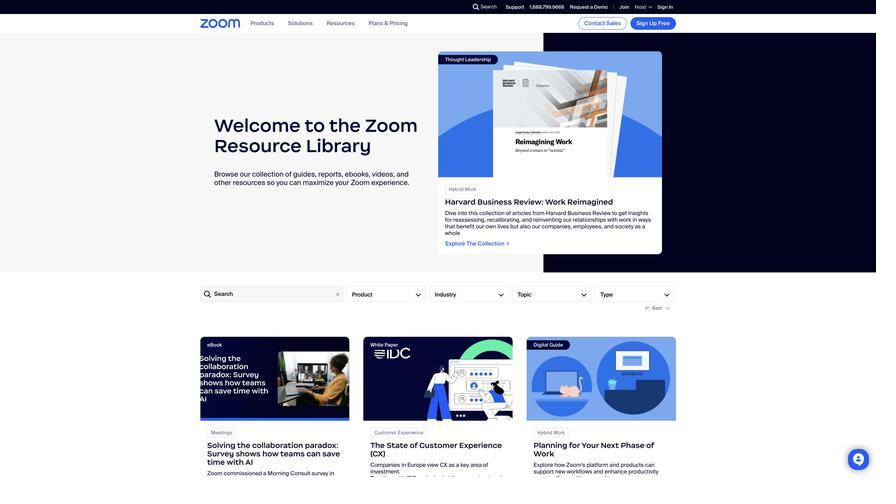Task type: locate. For each thing, give the bounding box(es) containing it.
0 vertical spatial the
[[329, 114, 361, 137]]

0 horizontal spatial explore
[[446, 240, 465, 247]]

0 vertical spatial sign
[[658, 4, 668, 10]]

this
[[469, 209, 478, 217]]

1 vertical spatial hybrid
[[538, 430, 552, 436]]

free
[[658, 20, 670, 27]]

2 vertical spatial to
[[242, 477, 247, 477]]

ways
[[639, 216, 651, 223]]

as right the cx
[[449, 461, 455, 469]]

can
[[289, 178, 301, 187], [307, 449, 321, 459], [645, 461, 655, 469]]

society
[[615, 223, 634, 230]]

can inside "planning for your next phase of work explore how zoom's platform and products can support new workflows and enhance productivity across office and home working spaces."
[[645, 461, 655, 469]]

topic button
[[512, 287, 592, 302]]

for left the your
[[569, 441, 580, 450]]

in inside the state of customer experience (cx) companies in europe view cx as a key area of investment.
[[402, 461, 406, 469]]

1 horizontal spatial in
[[402, 461, 406, 469]]

with
[[608, 216, 618, 223], [227, 458, 244, 467]]

0 horizontal spatial for
[[445, 216, 452, 223]]

and right the videos,
[[397, 170, 409, 179]]

1 horizontal spatial with
[[608, 216, 618, 223]]

1 vertical spatial explore
[[534, 461, 553, 469]]

explore inside "planning for your next phase of work explore how zoom's platform and products can support new workflows and enhance productivity across office and home working spaces."
[[534, 461, 553, 469]]

customer experience infographic image
[[364, 337, 513, 421]]

business
[[478, 197, 512, 207], [568, 209, 591, 217]]

explore up across
[[534, 461, 553, 469]]

1 vertical spatial sign
[[637, 20, 648, 27]]

0 vertical spatial with
[[608, 216, 618, 223]]

0 horizontal spatial collection
[[252, 170, 284, 179]]

hybrid work for planning
[[538, 430, 565, 436]]

1 horizontal spatial as
[[635, 223, 641, 230]]

1 horizontal spatial the
[[329, 114, 361, 137]]

customer up the cx
[[419, 441, 458, 450]]

sign up free
[[637, 20, 670, 27]]

of inside browse our collection of guides, reports, ebooks, videos, and other resources so you can maximize your zoom experience.
[[285, 170, 292, 179]]

reimagined
[[568, 197, 613, 207]]

welcome to the zoom resource library main content
[[0, 33, 876, 477]]

industry button
[[429, 287, 509, 302]]

europe
[[408, 461, 426, 469]]

other
[[214, 178, 231, 187]]

zoom inside solving the collaboration paradox: survey shows how teams can save time with ai zoom commissioned a morning consult survey in august 2023 to understand how leaders an
[[207, 470, 223, 477]]

lives
[[498, 223, 509, 230]]

2 horizontal spatial to
[[612, 209, 617, 217]]

hybrid up planning
[[538, 430, 552, 436]]

a inside solving the collaboration paradox: survey shows how teams can save time with ai zoom commissioned a morning consult survey in august 2023 to understand how leaders an
[[263, 470, 267, 477]]

0 vertical spatial how
[[262, 449, 279, 459]]

in right work
[[633, 216, 637, 223]]

2 horizontal spatial in
[[633, 216, 637, 223]]

can for ebooks,
[[289, 178, 301, 187]]

1.888.799.9666
[[530, 4, 565, 10]]

how inside "planning for your next phase of work explore how zoom's platform and products can support new workflows and enhance productivity across office and home working spaces."
[[555, 461, 565, 469]]

1 vertical spatial can
[[307, 449, 321, 459]]

0 horizontal spatial with
[[227, 458, 244, 467]]

experience
[[398, 430, 424, 436], [459, 441, 502, 450]]

0 vertical spatial in
[[633, 216, 637, 223]]

your
[[336, 178, 349, 187]]

1 vertical spatial with
[[227, 458, 244, 467]]

the
[[467, 240, 477, 247], [371, 441, 385, 450]]

of left articles
[[506, 209, 511, 217]]

product
[[352, 291, 373, 298]]

1 horizontal spatial harvard
[[546, 209, 567, 217]]

companies
[[371, 461, 400, 469]]

2 horizontal spatial can
[[645, 461, 655, 469]]

as down insights
[[635, 223, 641, 230]]

with up commissioned
[[227, 458, 244, 467]]

shows
[[236, 449, 261, 459]]

1 vertical spatial the
[[237, 441, 250, 450]]

search image
[[473, 4, 479, 10], [473, 4, 479, 10]]

to inside solving the collaboration paradox: survey shows how teams can save time with ai zoom commissioned a morning consult survey in august 2023 to understand how leaders an
[[242, 477, 247, 477]]

spaces.
[[617, 475, 637, 477]]

Search text field
[[200, 287, 343, 302]]

the inside welcome to the zoom resource library
[[329, 114, 361, 137]]

0 horizontal spatial hybrid work
[[449, 186, 476, 192]]

how up the office
[[555, 461, 565, 469]]

0 vertical spatial to
[[305, 114, 325, 137]]

sign for sign up free
[[637, 20, 648, 27]]

0 horizontal spatial as
[[449, 461, 455, 469]]

resources
[[327, 20, 355, 27]]

0 horizontal spatial can
[[289, 178, 301, 187]]

1 horizontal spatial explore
[[534, 461, 553, 469]]

leaders
[[291, 477, 310, 477]]

guides,
[[293, 170, 317, 179]]

state
[[387, 441, 408, 450]]

of right the area
[[483, 461, 488, 469]]

host button
[[635, 4, 652, 10]]

zoom
[[365, 114, 418, 137], [351, 178, 370, 187], [207, 470, 223, 477]]

our right 'browse' on the top left of page
[[240, 170, 251, 179]]

survey
[[207, 449, 234, 459]]

as
[[635, 223, 641, 230], [449, 461, 455, 469]]

0 vertical spatial collection
[[252, 170, 284, 179]]

1 vertical spatial for
[[569, 441, 580, 450]]

1 vertical spatial in
[[402, 461, 406, 469]]

1 horizontal spatial hybrid work
[[538, 430, 565, 436]]

0 vertical spatial hybrid
[[449, 186, 464, 192]]

support
[[506, 4, 524, 10]]

type
[[601, 291, 613, 298]]

can left save
[[307, 449, 321, 459]]

1 vertical spatial harvard
[[546, 209, 567, 217]]

a left key
[[456, 461, 459, 469]]

in right survey
[[330, 470, 334, 477]]

and inside browse our collection of guides, reports, ebooks, videos, and other resources so you can maximize your zoom experience.
[[397, 170, 409, 179]]

benefit
[[457, 223, 475, 230]]

topic
[[518, 291, 532, 298]]

business up recalibrating,
[[478, 197, 512, 207]]

whole
[[445, 229, 460, 237]]

dive
[[445, 209, 457, 217]]

cx
[[440, 461, 448, 469]]

solving the collaboration paradox: survey shows how teams can save time with ai zoom commissioned a morning consult survey in august 2023 to understand how leaders an
[[207, 441, 341, 477]]

relationships
[[573, 216, 606, 223]]

1 vertical spatial collection
[[480, 209, 505, 217]]

a inside 'harvard business review: work reimagined dive into this collection of articles from harvard business review to get insights for reassessing, recalibrating, and reinventing our relationships with work in ways that benefit our own lives but also our companies, employees, and society as a whole explore the collection'
[[642, 223, 646, 230]]

commissioned
[[224, 470, 262, 477]]

0 vertical spatial the
[[467, 240, 477, 247]]

in
[[633, 216, 637, 223], [402, 461, 406, 469], [330, 470, 334, 477]]

your
[[582, 441, 599, 450]]

sign
[[658, 4, 668, 10], [637, 20, 648, 27]]

harvard business review: work reimagined dive into this collection of articles from harvard business review to get insights for reassessing, recalibrating, and reinventing our relationships with work in ways that benefit our own lives but also our companies, employees, and society as a whole explore the collection
[[445, 197, 651, 247]]

1 vertical spatial the
[[371, 441, 385, 450]]

reinventing
[[533, 216, 562, 223]]

1 horizontal spatial how
[[279, 477, 289, 477]]

zoom logo image
[[200, 19, 240, 28]]

collection down 'resource' on the left top of page
[[252, 170, 284, 179]]

can inside browse our collection of guides, reports, ebooks, videos, and other resources so you can maximize your zoom experience.
[[289, 178, 301, 187]]

0 horizontal spatial how
[[262, 449, 279, 459]]

review:
[[514, 197, 544, 207]]

0 vertical spatial hybrid work
[[449, 186, 476, 192]]

1 horizontal spatial to
[[305, 114, 325, 137]]

clear search image
[[334, 291, 342, 298]]

hybrid for planning
[[538, 430, 552, 436]]

harvard
[[445, 197, 476, 207], [546, 209, 567, 217]]

for up whole
[[445, 216, 452, 223]]

office
[[553, 475, 567, 477]]

the
[[329, 114, 361, 137], [237, 441, 250, 450]]

1 vertical spatial search
[[214, 291, 233, 298]]

sign up free link
[[631, 17, 676, 30]]

business down reimagined
[[568, 209, 591, 217]]

and up 'working'
[[610, 461, 620, 469]]

0 horizontal spatial the
[[237, 441, 250, 450]]

but
[[510, 223, 519, 230]]

0 horizontal spatial in
[[330, 470, 334, 477]]

1 vertical spatial as
[[449, 461, 455, 469]]

save time with ai image
[[200, 337, 350, 421]]

resources button
[[327, 20, 355, 27]]

paradox:
[[305, 441, 338, 450]]

0 horizontal spatial sign
[[637, 20, 648, 27]]

sort button
[[644, 302, 673, 314]]

can right products
[[645, 461, 655, 469]]

customer up state
[[374, 430, 397, 436]]

0 horizontal spatial hybrid
[[449, 186, 464, 192]]

sign left the up
[[637, 20, 648, 27]]

1 vertical spatial business
[[568, 209, 591, 217]]

0 vertical spatial customer
[[374, 430, 397, 436]]

for inside "planning for your next phase of work explore how zoom's platform and products can support new workflows and enhance productivity across office and home working spaces."
[[569, 441, 580, 450]]

0 vertical spatial can
[[289, 178, 301, 187]]

and down the review
[[604, 223, 614, 230]]

None search field
[[447, 1, 475, 13]]

2 vertical spatial in
[[330, 470, 334, 477]]

a left morning
[[263, 470, 267, 477]]

0 vertical spatial explore
[[446, 240, 465, 247]]

0 vertical spatial zoom
[[365, 114, 418, 137]]

of left guides,
[[285, 170, 292, 179]]

1 horizontal spatial collection
[[480, 209, 505, 217]]

explore down whole
[[446, 240, 465, 247]]

hybrid work up planning
[[538, 430, 565, 436]]

0 horizontal spatial experience
[[398, 430, 424, 436]]

contact
[[585, 20, 605, 27]]

harvard up into
[[445, 197, 476, 207]]

2 vertical spatial can
[[645, 461, 655, 469]]

0 vertical spatial for
[[445, 216, 452, 223]]

customer
[[374, 430, 397, 436], [419, 441, 458, 450]]

contact sales
[[585, 20, 621, 27]]

insights
[[629, 209, 649, 217]]

0 vertical spatial as
[[635, 223, 641, 230]]

hybrid work for harvard
[[449, 186, 476, 192]]

employees,
[[573, 223, 603, 230]]

collection up the 'own'
[[480, 209, 505, 217]]

1 vertical spatial experience
[[459, 441, 502, 450]]

sign in
[[658, 4, 673, 10]]

work
[[619, 216, 632, 223]]

with left "get"
[[608, 216, 618, 223]]

1 horizontal spatial customer
[[419, 441, 458, 450]]

request a demo
[[570, 4, 608, 10]]

work up reinventing
[[545, 197, 566, 207]]

experience up the area
[[459, 441, 502, 450]]

in left europe
[[402, 461, 406, 469]]

1 vertical spatial customer
[[419, 441, 458, 450]]

teams
[[280, 449, 305, 459]]

customer inside the state of customer experience (cx) companies in europe view cx as a key area of investment.
[[419, 441, 458, 450]]

and
[[397, 170, 409, 179], [522, 216, 532, 223], [604, 223, 614, 230], [610, 461, 620, 469], [594, 468, 604, 475], [568, 475, 578, 477]]

collection
[[478, 240, 505, 247]]

of inside "planning for your next phase of work explore how zoom's platform and products can support new workflows and enhance productivity across office and home working spaces."
[[647, 441, 654, 450]]

and left from
[[522, 216, 532, 223]]

0 horizontal spatial harvard
[[445, 197, 476, 207]]

companies,
[[542, 223, 572, 230]]

resources
[[233, 178, 265, 187]]

1 vertical spatial zoom
[[351, 178, 370, 187]]

can for work
[[645, 461, 655, 469]]

experience up state
[[398, 430, 424, 436]]

hybrid work up into
[[449, 186, 476, 192]]

the left state
[[371, 441, 385, 450]]

2 vertical spatial how
[[279, 477, 289, 477]]

0 horizontal spatial the
[[371, 441, 385, 450]]

1 vertical spatial how
[[555, 461, 565, 469]]

sort
[[652, 305, 662, 311]]

for inside 'harvard business review: work reimagined dive into this collection of articles from harvard business review to get insights for reassessing, recalibrating, and reinventing our relationships with work in ways that benefit our own lives but also our companies, employees, and society as a whole explore the collection'
[[445, 216, 452, 223]]

how left leaders
[[279, 477, 289, 477]]

0 vertical spatial harvard
[[445, 197, 476, 207]]

search
[[481, 3, 497, 10], [214, 291, 233, 298]]

1 horizontal spatial experience
[[459, 441, 502, 450]]

save
[[323, 449, 340, 459]]

1 horizontal spatial search
[[481, 3, 497, 10]]

sign left in in the right top of the page
[[658, 4, 668, 10]]

0 vertical spatial search
[[481, 3, 497, 10]]

2 vertical spatial zoom
[[207, 470, 223, 477]]

can right you
[[289, 178, 301, 187]]

1 horizontal spatial hybrid
[[538, 430, 552, 436]]

our
[[240, 170, 251, 179], [563, 216, 572, 223], [476, 223, 484, 230], [532, 223, 541, 230]]

zoom inside browse our collection of guides, reports, ebooks, videos, and other resources so you can maximize your zoom experience.
[[351, 178, 370, 187]]

the down benefit
[[467, 240, 477, 247]]

our right also on the right top of page
[[532, 223, 541, 230]]

hybrid up dive
[[449, 186, 464, 192]]

work up "support"
[[534, 449, 554, 459]]

1 vertical spatial hybrid work
[[538, 430, 565, 436]]

1 horizontal spatial can
[[307, 449, 321, 459]]

how up morning
[[262, 449, 279, 459]]

browse
[[214, 170, 238, 179]]

work
[[465, 186, 476, 192], [545, 197, 566, 207], [554, 430, 565, 436], [534, 449, 554, 459]]

harvard up companies,
[[546, 209, 567, 217]]

0 horizontal spatial to
[[242, 477, 247, 477]]

1 horizontal spatial the
[[467, 240, 477, 247]]

0 horizontal spatial business
[[478, 197, 512, 207]]

articles
[[512, 209, 531, 217]]

join link
[[620, 4, 630, 10]]

1 vertical spatial to
[[612, 209, 617, 217]]

2 horizontal spatial how
[[555, 461, 565, 469]]

join
[[620, 4, 630, 10]]

0 horizontal spatial search
[[214, 291, 233, 298]]

home
[[579, 475, 594, 477]]

1 horizontal spatial for
[[569, 441, 580, 450]]

new
[[555, 468, 566, 475]]

of right phase
[[647, 441, 654, 450]]

1 horizontal spatial sign
[[658, 4, 668, 10]]

a down insights
[[642, 223, 646, 230]]



Task type: describe. For each thing, give the bounding box(es) containing it.
0 vertical spatial experience
[[398, 430, 424, 436]]

with inside 'harvard business review: work reimagined dive into this collection of articles from harvard business review to get insights for reassessing, recalibrating, and reinventing our relationships with work in ways that benefit our own lives but also our companies, employees, and society as a whole explore the collection'
[[608, 216, 618, 223]]

as inside the state of customer experience (cx) companies in europe view cx as a key area of investment.
[[449, 461, 455, 469]]

zoom inside welcome to the zoom resource library
[[365, 114, 418, 137]]

reimagining work image
[[438, 51, 662, 177]]

area
[[471, 461, 482, 469]]

time
[[207, 458, 225, 467]]

demo
[[594, 4, 608, 10]]

plans
[[369, 20, 383, 27]]

ai
[[245, 458, 253, 467]]

a inside the state of customer experience (cx) companies in europe view cx as a key area of investment.
[[456, 461, 459, 469]]

the inside 'harvard business review: work reimagined dive into this collection of articles from harvard business review to get insights for reassessing, recalibrating, and reinventing our relationships with work in ways that benefit our own lives but also our companies, employees, and society as a whole explore the collection'
[[467, 240, 477, 247]]

plans & pricing link
[[369, 20, 408, 27]]

and down zoom's
[[568, 475, 578, 477]]

reports,
[[318, 170, 343, 179]]

work up planning
[[554, 430, 565, 436]]

welcome to the zoom resource library
[[214, 114, 418, 157]]

up
[[650, 20, 657, 27]]

our inside browse our collection of guides, reports, ebooks, videos, and other resources so you can maximize your zoom experience.
[[240, 170, 251, 179]]

survey
[[312, 470, 328, 477]]

of inside 'harvard business review: work reimagined dive into this collection of articles from harvard business review to get insights for reassessing, recalibrating, and reinventing our relationships with work in ways that benefit our own lives but also our companies, employees, and society as a whole explore the collection'
[[506, 209, 511, 217]]

welcome
[[214, 114, 301, 137]]

the inside the state of customer experience (cx) companies in europe view cx as a key area of investment.
[[371, 441, 385, 450]]

videos,
[[372, 170, 395, 179]]

the inside solving the collaboration paradox: survey shows how teams can save time with ai zoom commissioned a morning consult survey in august 2023 to understand how leaders an
[[237, 441, 250, 450]]

also
[[520, 223, 531, 230]]

sign in link
[[658, 4, 673, 10]]

contact sales link
[[579, 17, 627, 30]]

browse our collection of guides, reports, ebooks, videos, and other resources so you can maximize your zoom experience.
[[214, 170, 409, 187]]

customer experience
[[374, 430, 424, 436]]

experience inside the state of customer experience (cx) companies in europe view cx as a key area of investment.
[[459, 441, 502, 450]]

and left 'enhance' in the bottom right of the page
[[594, 468, 604, 475]]

of right state
[[410, 441, 418, 450]]

that
[[445, 223, 455, 230]]

a left demo
[[590, 4, 593, 10]]

in inside solving the collaboration paradox: survey shows how teams can save time with ai zoom commissioned a morning consult survey in august 2023 to understand how leaders an
[[330, 470, 334, 477]]

type button
[[595, 287, 674, 302]]

0 horizontal spatial customer
[[374, 430, 397, 436]]

get
[[619, 209, 627, 217]]

from
[[533, 209, 545, 217]]

(cx)
[[371, 449, 386, 459]]

industry
[[435, 291, 456, 298]]

sign for sign in
[[658, 4, 668, 10]]

to inside 'harvard business review: work reimagined dive into this collection of articles from harvard business review to get insights for reassessing, recalibrating, and reinventing our relationships with work in ways that benefit our own lives but also our companies, employees, and society as a whole explore the collection'
[[612, 209, 617, 217]]

working
[[596, 475, 616, 477]]

hybrid for harvard
[[449, 186, 464, 192]]

maximize
[[303, 178, 334, 187]]

white
[[371, 342, 384, 348]]

key
[[461, 461, 469, 469]]

morning
[[268, 470, 289, 477]]

our right reinventing
[[563, 216, 572, 223]]

work inside 'harvard business review: work reimagined dive into this collection of articles from harvard business review to get insights for reassessing, recalibrating, and reinventing our relationships with work in ways that benefit our own lives but also our companies, employees, and society as a whole explore the collection'
[[545, 197, 566, 207]]

meetings
[[211, 430, 232, 436]]

digital guide
[[534, 342, 563, 348]]

products
[[621, 461, 644, 469]]

work inside "planning for your next phase of work explore how zoom's platform and products can support new workflows and enhance productivity across office and home working spaces."
[[534, 449, 554, 459]]

2023
[[227, 477, 240, 477]]

search inside welcome to the zoom resource library main content
[[214, 291, 233, 298]]

reassessing,
[[453, 216, 486, 223]]

thought leadership
[[445, 56, 491, 62]]

&
[[384, 20, 388, 27]]

understand
[[248, 477, 278, 477]]

solutions button
[[288, 20, 313, 27]]

support
[[534, 468, 554, 475]]

you
[[276, 178, 288, 187]]

plans & pricing
[[369, 20, 408, 27]]

support link
[[506, 4, 524, 10]]

consult
[[291, 470, 310, 477]]

our left the 'own'
[[476, 223, 484, 230]]

phase
[[621, 441, 645, 450]]

to inside welcome to the zoom resource library
[[305, 114, 325, 137]]

in inside 'harvard business review: work reimagined dive into this collection of articles from harvard business review to get insights for reassessing, recalibrating, and reinventing our relationships with work in ways that benefit our own lives but also our companies, employees, and society as a whole explore the collection'
[[633, 216, 637, 223]]

as inside 'harvard business review: work reimagined dive into this collection of articles from harvard business review to get insights for reassessing, recalibrating, and reinventing our relationships with work in ways that benefit our own lives but also our companies, employees, and society as a whole explore the collection'
[[635, 223, 641, 230]]

library
[[306, 134, 371, 157]]

into
[[458, 209, 468, 217]]

collection inside browse our collection of guides, reports, ebooks, videos, and other resources so you can maximize your zoom experience.
[[252, 170, 284, 179]]

can inside solving the collaboration paradox: survey shows how teams can save time with ai zoom commissioned a morning consult survey in august 2023 to understand how leaders an
[[307, 449, 321, 459]]

explore inside 'harvard business review: work reimagined dive into this collection of articles from harvard business review to get insights for reassessing, recalibrating, and reinventing our relationships with work in ways that benefit our own lives but also our companies, employees, and society as a whole explore the collection'
[[446, 240, 465, 247]]

explore the collection link
[[445, 240, 511, 247]]

collaboration
[[252, 441, 303, 450]]

white paper
[[371, 342, 398, 348]]

productivity
[[629, 468, 659, 475]]

guide
[[550, 342, 563, 348]]

0 vertical spatial business
[[478, 197, 512, 207]]

home office illustration image
[[527, 337, 676, 421]]

products
[[251, 20, 274, 27]]

ebook
[[207, 342, 222, 348]]

thought
[[445, 56, 464, 62]]

own
[[486, 223, 496, 230]]

host
[[635, 4, 647, 10]]

sales
[[607, 20, 621, 27]]

enhance
[[605, 468, 627, 475]]

work up this
[[465, 186, 476, 192]]

digital
[[534, 342, 549, 348]]

planning
[[534, 441, 568, 450]]

1.888.799.9666 link
[[530, 4, 565, 10]]

experience.
[[372, 178, 409, 187]]

with inside solving the collaboration paradox: survey shows how teams can save time with ai zoom commissioned a morning consult survey in august 2023 to understand how leaders an
[[227, 458, 244, 467]]

august
[[207, 477, 225, 477]]

product button
[[347, 287, 426, 302]]

collection inside 'harvard business review: work reimagined dive into this collection of articles from harvard business review to get insights for reassessing, recalibrating, and reinventing our relationships with work in ways that benefit our own lives but also our companies, employees, and society as a whole explore the collection'
[[480, 209, 505, 217]]

1 horizontal spatial business
[[568, 209, 591, 217]]

view
[[427, 461, 439, 469]]



Task type: vqa. For each thing, say whether or not it's contained in the screenshot.


